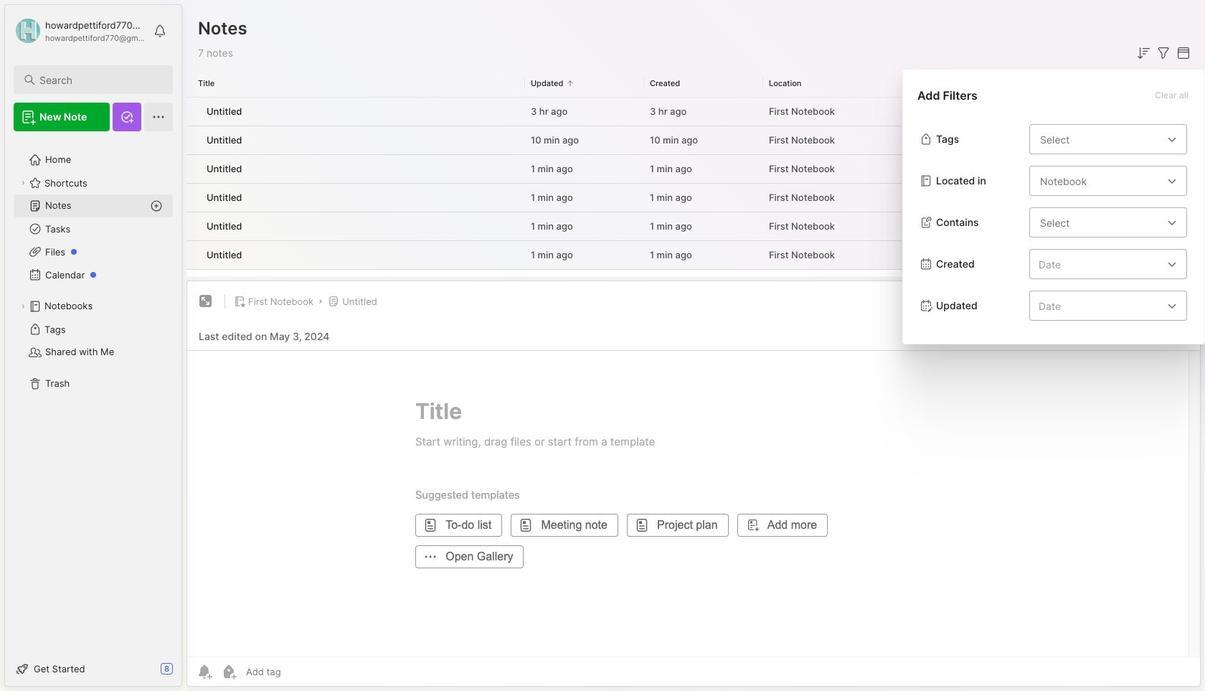 Task type: locate. For each thing, give the bounding box(es) containing it.
 input text field inside tags "field"
[[1039, 131, 1164, 148]]

2  input text field from the top
[[1039, 172, 1164, 189]]

 input text field up "contains" field at top right
[[1039, 172, 1164, 189]]

click to collapse image
[[181, 664, 192, 682]]

cell
[[187, 98, 198, 126], [187, 126, 198, 154], [187, 155, 198, 183], [187, 184, 198, 212], [187, 212, 198, 240], [187, 241, 198, 269], [187, 270, 198, 298]]

Add tag field
[[245, 665, 353, 678]]

 input text field down located in 'field' at the top
[[1039, 214, 1164, 231]]

Account field
[[14, 17, 146, 45]]

1  date picker field from the top
[[1030, 249, 1198, 279]]

 input text field for tags "field"
[[1039, 131, 1164, 148]]

 Date picker field
[[1030, 249, 1198, 279], [1030, 291, 1198, 321]]

tree
[[5, 140, 182, 653]]

add tag image
[[220, 663, 238, 680]]

2 cell from the top
[[187, 126, 198, 154]]

row group
[[187, 98, 1193, 299]]

Tags field
[[1030, 124, 1188, 154]]

2 vertical spatial  input text field
[[1039, 214, 1164, 231]]

0 vertical spatial  date picker field
[[1030, 249, 1198, 279]]

3  input text field from the top
[[1039, 214, 1164, 231]]

0 vertical spatial  input text field
[[1039, 131, 1164, 148]]

 input text field inside located in 'field'
[[1039, 172, 1164, 189]]

1 vertical spatial  input text field
[[1039, 172, 1164, 189]]

 input text field up located in 'field' at the top
[[1039, 131, 1164, 148]]

1 vertical spatial  date picker field
[[1030, 291, 1198, 321]]

Sort options field
[[1135, 44, 1152, 62]]

Search text field
[[39, 73, 160, 87]]

add a reminder image
[[196, 663, 213, 680]]

 input text field inside "contains" field
[[1039, 214, 1164, 231]]

2  date picker field from the top
[[1030, 291, 1198, 321]]

View options field
[[1172, 44, 1193, 62]]

None search field
[[39, 71, 160, 88]]

 input text field
[[1039, 131, 1164, 148], [1039, 172, 1164, 189], [1039, 214, 1164, 231]]

1  input text field from the top
[[1039, 131, 1164, 148]]



Task type: describe. For each thing, give the bounding box(es) containing it.
Note Editor text field
[[187, 350, 1200, 657]]

7 cell from the top
[[187, 270, 198, 298]]

expand notebooks image
[[19, 302, 27, 311]]

 input text field for located in 'field' at the top
[[1039, 172, 1164, 189]]

1 cell from the top
[[187, 98, 198, 126]]

4 cell from the top
[[187, 184, 198, 212]]

Add filters field
[[1155, 44, 1172, 62]]

none search field inside the main element
[[39, 71, 160, 88]]

3 cell from the top
[[187, 155, 198, 183]]

main element
[[0, 0, 187, 691]]

date picker image
[[1030, 291, 1198, 321]]

6 cell from the top
[[187, 241, 198, 269]]

5 cell from the top
[[187, 212, 198, 240]]

note window element
[[187, 281, 1201, 690]]

tree inside the main element
[[5, 140, 182, 653]]

Located in field
[[1030, 166, 1188, 196]]

Contains field
[[1030, 207, 1188, 238]]

add filters image
[[1155, 44, 1172, 62]]

expand note image
[[197, 293, 215, 310]]

Help and Learning task checklist field
[[5, 657, 182, 680]]

 input text field for "contains" field at top right
[[1039, 214, 1164, 231]]



Task type: vqa. For each thing, say whether or not it's contained in the screenshot.
'thumbnail'
no



